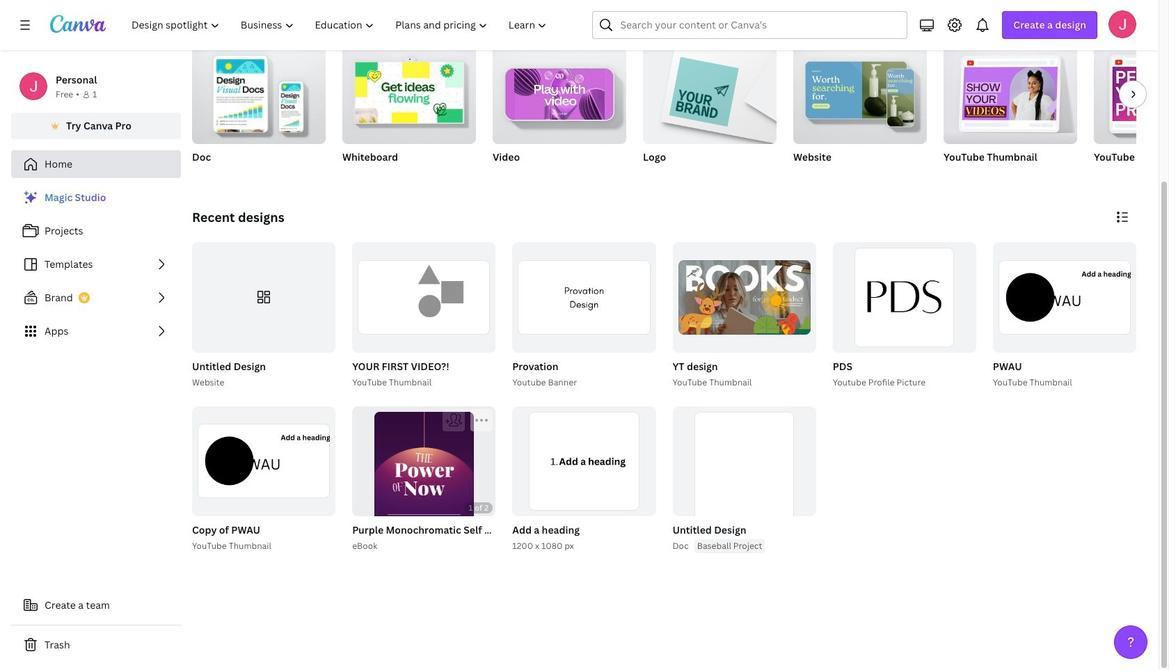Task type: locate. For each thing, give the bounding box(es) containing it.
james peterson image
[[1109, 10, 1137, 38]]

list
[[11, 184, 181, 345]]

group
[[192, 38, 326, 182], [192, 38, 326, 144], [343, 38, 476, 182], [343, 38, 476, 144], [493, 38, 627, 182], [493, 38, 627, 144], [643, 38, 777, 182], [643, 38, 777, 144], [794, 38, 927, 182], [794, 38, 927, 144], [944, 38, 1078, 182], [944, 38, 1078, 144], [1094, 44, 1170, 182], [1094, 44, 1170, 144], [189, 242, 336, 390], [350, 242, 496, 390], [510, 242, 656, 390], [513, 242, 656, 353], [670, 242, 816, 390], [673, 242, 816, 353], [830, 242, 977, 390], [833, 242, 977, 353], [991, 242, 1137, 390], [993, 242, 1137, 353], [189, 406, 336, 554], [350, 406, 564, 570], [352, 406, 496, 570], [510, 406, 656, 554], [513, 406, 656, 517], [670, 406, 816, 554], [673, 406, 816, 552]]

Search search field
[[621, 12, 880, 38]]

top level navigation element
[[123, 11, 559, 39]]

None search field
[[593, 11, 908, 39]]



Task type: vqa. For each thing, say whether or not it's contained in the screenshot.
2nd option from the bottom
no



